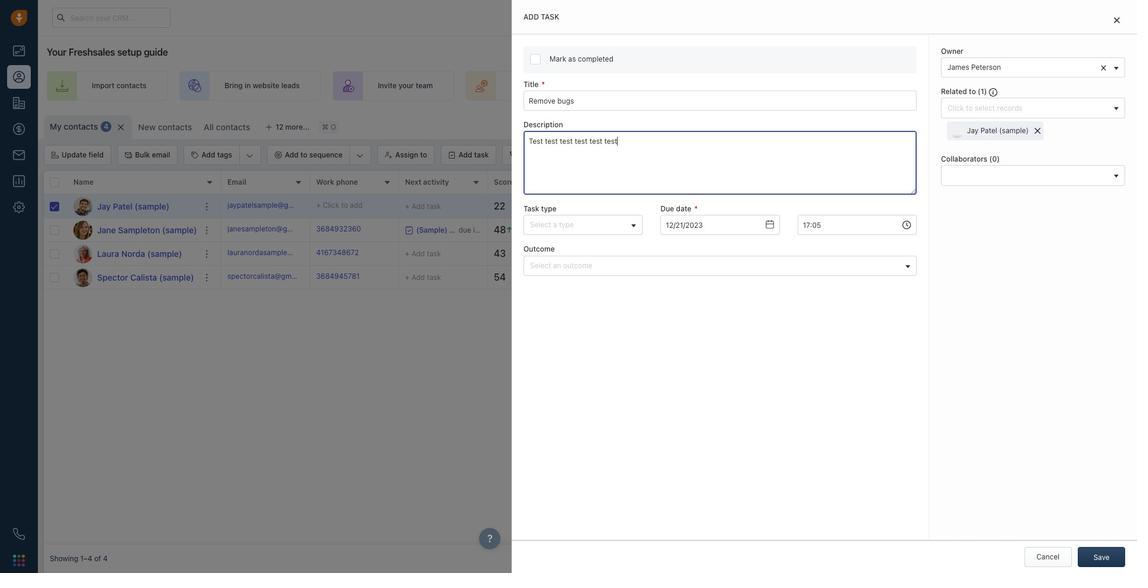 Task type: vqa. For each thing, say whether or not it's contained in the screenshot.
the Default
no



Task type: locate. For each thing, give the bounding box(es) containing it.
0 vertical spatial + add task
[[405, 202, 441, 211]]

2 team from the left
[[580, 81, 597, 90]]

1 vertical spatial container_wx8msf4aqz5i3rn1 image
[[675, 226, 683, 234]]

select down outcome
[[530, 261, 551, 270]]

select inside button
[[530, 261, 551, 270]]

james
[[948, 63, 970, 72], [686, 202, 708, 211], [686, 226, 708, 235], [686, 249, 708, 258], [686, 273, 708, 282]]

team down mark as completed
[[580, 81, 597, 90]]

1 vertical spatial 4
[[103, 555, 108, 564]]

container_wx8msf4aqz5i3rn1 image
[[885, 121, 893, 130], [405, 226, 414, 234], [675, 250, 683, 258], [675, 273, 683, 282]]

+ add task for 22
[[405, 202, 441, 211]]

import for import contacts link
[[92, 81, 115, 90]]

54
[[494, 272, 506, 283]]

0 vertical spatial import
[[92, 81, 115, 90]]

1 horizontal spatial jay patel (sample)
[[967, 126, 1029, 135]]

1 your from the left
[[399, 81, 414, 90]]

0 horizontal spatial team
[[416, 81, 433, 90]]

+
[[316, 201, 321, 210], [405, 202, 410, 211], [583, 226, 587, 235], [405, 249, 410, 258], [583, 249, 587, 258], [405, 273, 410, 282], [583, 273, 587, 282]]

2 leads from the left
[[533, 81, 552, 90]]

your right invite
[[399, 81, 414, 90]]

j image
[[73, 197, 92, 216], [73, 221, 92, 240]]

row group containing jay patel (sample)
[[44, 195, 222, 290]]

contacts down setup
[[117, 81, 146, 90]]

4
[[104, 122, 109, 131], [103, 555, 108, 564]]

1 horizontal spatial sequence
[[719, 81, 753, 90]]

2 your from the left
[[562, 81, 578, 90]]

None text field
[[798, 215, 917, 235]]

⌘ o
[[322, 123, 336, 132]]

bulk email button
[[117, 145, 178, 165]]

j image down name
[[73, 197, 92, 216]]

0 vertical spatial container_wx8msf4aqz5i3rn1 image
[[675, 202, 683, 211]]

1 vertical spatial sequence
[[309, 150, 343, 159]]

press space to deselect this row. row containing jay patel (sample)
[[44, 195, 222, 219]]

1 vertical spatial import
[[981, 121, 1004, 130]]

owner
[[941, 47, 964, 56]]

j image for jay patel (sample)
[[73, 197, 92, 216]]

0 vertical spatial j image
[[73, 197, 92, 216]]

× tab panel
[[512, 0, 1138, 573]]

norda
[[121, 249, 145, 259]]

press space to deselect this row. row containing 22
[[222, 195, 1132, 219]]

jay patel (sample)
[[967, 126, 1029, 135], [97, 201, 169, 211]]

0 vertical spatial qualified
[[774, 226, 804, 235]]

2 horizontal spatial your
[[855, 81, 870, 90]]

0 horizontal spatial add task
[[459, 150, 489, 159]]

1 vertical spatial + add task
[[405, 249, 441, 258]]

import up 0
[[981, 121, 1004, 130]]

2 vertical spatial qualified
[[774, 273, 804, 282]]

james peterson for 43
[[686, 249, 740, 258]]

1 horizontal spatial type
[[559, 221, 574, 230]]

2 + click to add from the top
[[583, 249, 629, 258]]

import contacts inside import contacts "button"
[[981, 121, 1036, 130]]

+ click to add for 54
[[583, 273, 629, 282]]

team right invite
[[416, 81, 433, 90]]

james peterson for 54
[[686, 273, 740, 282]]

bulk
[[135, 150, 150, 159]]

j image left jane
[[73, 221, 92, 240]]

0 vertical spatial type
[[541, 205, 557, 213]]

james peterson inside × tab panel
[[948, 63, 1001, 72]]

1 horizontal spatial jay
[[967, 126, 979, 135]]

press space to select this row. row containing spector calista (sample)
[[44, 266, 222, 290]]

spector
[[97, 272, 128, 282]]

task type
[[524, 205, 557, 213]]

type
[[541, 205, 557, 213], [559, 221, 574, 230]]

0 vertical spatial select
[[530, 221, 551, 230]]

cancel button
[[1025, 547, 1072, 568]]

angle down image
[[246, 150, 254, 162]]

) down import contacts "button"
[[997, 155, 1000, 164]]

0 vertical spatial + click to add
[[583, 226, 629, 235]]

2 + add task from the top
[[405, 249, 441, 258]]

update field
[[62, 150, 104, 159]]

0 horizontal spatial sequence
[[309, 150, 343, 159]]

1 container_wx8msf4aqz5i3rn1 image from the top
[[675, 202, 683, 211]]

sequence up work at the left
[[309, 150, 343, 159]]

close image
[[1114, 17, 1120, 24]]

1 leads from the left
[[281, 81, 300, 90]]

save button
[[1078, 547, 1126, 568]]

0 horizontal spatial your
[[399, 81, 414, 90]]

1 vertical spatial type
[[559, 221, 574, 230]]

2 vertical spatial + add task
[[405, 273, 441, 282]]

1 vertical spatial add task
[[459, 150, 489, 159]]

1 sales from the left
[[700, 81, 717, 90]]

work
[[316, 178, 334, 187]]

container_wx8msf4aqz5i3rn1 image inside the customize table button
[[885, 121, 893, 130]]

add inside 'button'
[[520, 150, 534, 159]]

contacts right new
[[158, 122, 192, 132]]

select a type button
[[524, 215, 643, 235]]

jay up jane
[[97, 201, 111, 211]]

outcome
[[563, 261, 593, 270]]

sequence inside "link"
[[719, 81, 753, 90]]

jane
[[97, 225, 116, 235]]

1 vertical spatial qualified
[[774, 249, 804, 258]]

2 press space to deselect this row. row from the left
[[222, 195, 1132, 219]]

3 cell from the top
[[933, 242, 1132, 265]]

s image
[[73, 268, 92, 287]]

4 right my contacts link
[[104, 122, 109, 131]]

× dialog
[[512, 0, 1138, 573]]

1 horizontal spatial leads
[[533, 81, 552, 90]]

type right a
[[559, 221, 574, 230]]

spector calista (sample) link
[[97, 272, 194, 283]]

1 vertical spatial j image
[[73, 221, 92, 240]]

laura norda (sample)
[[97, 249, 182, 259]]

0 vertical spatial 4
[[104, 122, 109, 131]]

0 vertical spatial (
[[978, 87, 981, 96]]

2 select from the top
[[530, 261, 551, 270]]

0 vertical spatial jay patel (sample)
[[967, 126, 1029, 135]]

techcave (sample)
[[850, 273, 913, 282]]

jay inside × tab panel
[[967, 126, 979, 135]]

1 horizontal spatial )
[[997, 155, 1000, 164]]

grid containing 22
[[44, 170, 1132, 545]]

select for select an outcome
[[530, 261, 551, 270]]

(sample) up acme inc (sample)
[[887, 226, 917, 235]]

0 horizontal spatial import
[[92, 81, 115, 90]]

techcave (sample) link
[[850, 273, 913, 282]]

press space to select this row. row containing laura norda (sample)
[[44, 242, 222, 266]]

bring
[[225, 81, 243, 90]]

+ click to add
[[583, 226, 629, 235], [583, 249, 629, 258], [583, 273, 629, 282]]

jay up collaborators ( 0 )
[[967, 126, 979, 135]]

add inside × tab panel
[[524, 12, 539, 21]]

container_wx8msf4aqz5i3rn1 image for janesampleton@gmail.com 3684932360
[[675, 226, 683, 234]]

tags
[[217, 150, 232, 159]]

container_wx8msf4aqz5i3rn1 image for jaypatelsample@gmail.com + click to add
[[675, 202, 683, 211]]

(sample) down acme inc (sample)
[[883, 273, 913, 282]]

1 vertical spatial jay patel (sample)
[[97, 201, 169, 211]]

1 horizontal spatial team
[[580, 81, 597, 90]]

0 horizontal spatial jay patel (sample)
[[97, 201, 169, 211]]

type inside select a type button
[[559, 221, 574, 230]]

press space to select this row. row containing 43
[[222, 242, 1132, 266]]

task
[[524, 205, 539, 213]]

container_wx8msf4aqz5i3rn1 image down due date at the top of page
[[675, 226, 683, 234]]

)
[[984, 87, 987, 96], [997, 155, 1000, 164]]

all contacts button
[[198, 116, 256, 139], [204, 122, 250, 132]]

james for 22
[[686, 202, 708, 211]]

+ add task
[[405, 202, 441, 211], [405, 249, 441, 258], [405, 273, 441, 282]]

0 horizontal spatial type
[[541, 205, 557, 213]]

2 sales from the left
[[872, 81, 890, 90]]

import contacts inside import contacts link
[[92, 81, 146, 90]]

import contacts down setup
[[92, 81, 146, 90]]

leads right route
[[533, 81, 552, 90]]

add task inside button
[[459, 150, 489, 159]]

sales left pipeline
[[872, 81, 890, 90]]

2 vertical spatial + click to add
[[583, 273, 629, 282]]

date
[[676, 205, 692, 213]]

1 vertical spatial import contacts
[[981, 121, 1036, 130]]

select an outcome button
[[524, 256, 917, 276]]

select inside button
[[530, 221, 551, 230]]

add to sequence group
[[267, 145, 372, 165]]

to inside × tab panel
[[969, 87, 976, 96]]

your down as
[[562, 81, 578, 90]]

1 press space to deselect this row. row from the left
[[44, 195, 222, 219]]

2 qualified from the top
[[774, 249, 804, 258]]

type up select a type
[[541, 205, 557, 213]]

0 horizontal spatial leads
[[281, 81, 300, 90]]

) left add deal
[[984, 87, 987, 96]]

cell
[[933, 195, 1132, 218], [933, 219, 1132, 242], [933, 242, 1132, 265], [933, 266, 1132, 289]]

widgetz.io (sample) link
[[850, 226, 917, 235]]

1 horizontal spatial (
[[990, 155, 993, 164]]

1 vertical spatial select
[[530, 261, 551, 270]]

4 inside my contacts 4
[[104, 122, 109, 131]]

row group
[[44, 195, 222, 290], [222, 195, 1132, 290]]

import contacts down click to select records search field
[[981, 121, 1036, 130]]

add to sequence
[[285, 150, 343, 159]]

(sample) down jane sampleton (sample) link
[[147, 249, 182, 259]]

new contacts
[[138, 122, 192, 132]]

0 vertical spatial sequence
[[719, 81, 753, 90]]

sequence up title text box on the top
[[719, 81, 753, 90]]

sales up title text box on the top
[[700, 81, 717, 90]]

add for 3684932360
[[617, 226, 629, 235]]

patel inside × tab panel
[[981, 126, 998, 135]]

import for import contacts "button"
[[981, 121, 1004, 130]]

0 horizontal spatial )
[[984, 87, 987, 96]]

import down your freshsales setup guide
[[92, 81, 115, 90]]

1 vertical spatial + click to add
[[583, 249, 629, 258]]

1 horizontal spatial sales
[[872, 81, 890, 90]]

janesampleton@gmail.com
[[228, 224, 317, 233]]

all
[[204, 122, 214, 132]]

j image inside press space to select this row. row
[[73, 221, 92, 240]]

add task
[[524, 12, 559, 21], [459, 150, 489, 159]]

peterson for 43
[[710, 249, 740, 258]]

container_wx8msf4aqz5i3rn1 image right due
[[675, 202, 683, 211]]

deal
[[1013, 81, 1027, 90]]

create
[[675, 81, 698, 90]]

0 vertical spatial import contacts
[[92, 81, 146, 90]]

james for 54
[[686, 273, 708, 282]]

1 select from the top
[[530, 221, 551, 230]]

press space to select this row. row containing 48
[[222, 219, 1132, 242]]

1 horizontal spatial your
[[562, 81, 578, 90]]

press space to deselect this row. row
[[44, 195, 222, 219], [222, 195, 1132, 219]]

1 vertical spatial (
[[990, 155, 993, 164]]

calista
[[130, 272, 157, 282]]

1 horizontal spatial import
[[981, 121, 1004, 130]]

patel down name row
[[113, 201, 133, 211]]

(sample) down click to select records search field
[[1000, 126, 1029, 135]]

sequence inside button
[[309, 150, 343, 159]]

1 row group from the left
[[44, 195, 222, 290]]

customize table
[[896, 121, 952, 130]]

your right up
[[855, 81, 870, 90]]

contacts
[[117, 81, 146, 90], [1006, 121, 1036, 130], [64, 121, 98, 132], [158, 122, 192, 132], [216, 122, 250, 132]]

showing 1–4 of 4
[[50, 555, 108, 564]]

2 container_wx8msf4aqz5i3rn1 image from the top
[[675, 226, 683, 234]]

techcave
[[850, 273, 881, 282]]

0 vertical spatial add task
[[524, 12, 559, 21]]

create sales sequence link
[[630, 71, 774, 101]]

press space to select this row. row
[[44, 219, 222, 242], [222, 219, 1132, 242], [44, 242, 222, 266], [222, 242, 1132, 266], [44, 266, 222, 290], [222, 266, 1132, 290]]

4167348672 link
[[316, 248, 359, 260]]

update
[[62, 150, 87, 159]]

( right collaborators
[[990, 155, 993, 164]]

activity
[[423, 178, 449, 187]]

laura
[[97, 249, 119, 259]]

contacts down click to select records search field
[[1006, 121, 1036, 130]]

janesampleton@gmail.com link
[[228, 224, 317, 236]]

1 cell from the top
[[933, 195, 1132, 218]]

lauranordasample@gmail.com
[[228, 248, 328, 257]]

press space to select this row. row containing 54
[[222, 266, 1132, 290]]

jaypatelsample@gmail.com
[[228, 201, 318, 210]]

sequence
[[719, 81, 753, 90], [309, 150, 343, 159]]

select for select a type
[[530, 221, 551, 230]]

4 cell from the top
[[933, 266, 1132, 289]]

import inside "button"
[[981, 121, 1004, 130]]

leads right the website
[[281, 81, 300, 90]]

0 horizontal spatial sales
[[700, 81, 717, 90]]

jay patel (sample) inside × tab panel
[[967, 126, 1029, 135]]

description
[[524, 120, 563, 129]]

1 horizontal spatial import contacts
[[981, 121, 1036, 130]]

3 qualified from the top
[[774, 273, 804, 282]]

bulk email
[[135, 150, 170, 159]]

import
[[92, 81, 115, 90], [981, 121, 1004, 130]]

sales inside 'create sales sequence' "link"
[[700, 81, 717, 90]]

1 vertical spatial patel
[[113, 201, 133, 211]]

row group containing 22
[[222, 195, 1132, 290]]

jay patel (sample) down name row
[[97, 201, 169, 211]]

0 vertical spatial patel
[[981, 126, 998, 135]]

jaypatelsample@gmail.com link
[[228, 200, 318, 213]]

patel up 0
[[981, 126, 998, 135]]

1 vertical spatial jay
[[97, 201, 111, 211]]

1 j image from the top
[[73, 197, 92, 216]]

1 + add task from the top
[[405, 202, 441, 211]]

patel inside jay patel (sample) link
[[113, 201, 133, 211]]

task for 54
[[427, 273, 441, 282]]

contacts right all
[[216, 122, 250, 132]]

sales
[[700, 81, 717, 90], [872, 81, 890, 90]]

collaborators
[[941, 155, 988, 164]]

add deal link
[[952, 71, 1048, 101]]

4 right of
[[103, 555, 108, 564]]

select left a
[[530, 221, 551, 230]]

new contacts button
[[132, 116, 198, 139], [138, 122, 192, 132]]

3 + add task from the top
[[405, 273, 441, 282]]

3684945781 link
[[316, 271, 360, 284]]

1 horizontal spatial add task
[[524, 12, 559, 21]]

work phone
[[316, 178, 358, 187]]

task inside add task button
[[474, 150, 489, 159]]

3684932360
[[316, 224, 361, 233]]

task inside × tab panel
[[541, 12, 559, 21]]

acme inc (sample) link
[[850, 249, 912, 258]]

name
[[73, 178, 94, 187]]

3 + click to add from the top
[[583, 273, 629, 282]]

×
[[1101, 61, 1107, 73]]

0 vertical spatial jay
[[967, 126, 979, 135]]

2 row group from the left
[[222, 195, 1132, 290]]

peterson for 22
[[710, 202, 740, 211]]

jay patel (sample) up 0
[[967, 126, 1029, 135]]

0 horizontal spatial patel
[[113, 201, 133, 211]]

(
[[978, 87, 981, 96], [990, 155, 993, 164]]

import contacts
[[92, 81, 146, 90], [981, 121, 1036, 130]]

0 horizontal spatial import contacts
[[92, 81, 146, 90]]

Start typing the details about the task… text field
[[524, 131, 917, 195]]

add
[[350, 201, 363, 210], [617, 226, 629, 235], [617, 249, 629, 258], [617, 273, 629, 282]]

0 horizontal spatial jay
[[97, 201, 111, 211]]

container_wx8msf4aqz5i3rn1 image
[[675, 202, 683, 211], [675, 226, 683, 234]]

add for 4167348672
[[617, 249, 629, 258]]

to
[[553, 81, 560, 90], [969, 87, 976, 96], [301, 150, 307, 159], [420, 150, 427, 159], [536, 150, 543, 159], [341, 201, 348, 210], [608, 226, 615, 235], [608, 249, 615, 258], [608, 273, 615, 282]]

o
[[331, 123, 336, 132]]

2 j image from the top
[[73, 221, 92, 240]]

( right related
[[978, 87, 981, 96]]

1 horizontal spatial patel
[[981, 126, 998, 135]]

grid
[[44, 170, 1132, 545]]

set up your sales pipeline
[[831, 81, 919, 90]]



Task type: describe. For each thing, give the bounding box(es) containing it.
route leads to your team
[[511, 81, 597, 90]]

spector calista (sample)
[[97, 272, 194, 282]]

my
[[50, 121, 62, 132]]

jay patel (sample) inside row group
[[97, 201, 169, 211]]

lauranordasample@gmail.com link
[[228, 248, 328, 260]]

add for 3684945781
[[617, 273, 629, 282]]

+ add task for 54
[[405, 273, 441, 282]]

spectorcalista@gmail.com
[[228, 272, 316, 281]]

task for 43
[[427, 249, 441, 258]]

(sample) right sampleton
[[162, 225, 197, 235]]

import contacts for import contacts "button"
[[981, 121, 1036, 130]]

mark as completed
[[550, 55, 614, 63]]

create sales sequence
[[675, 81, 753, 90]]

website
[[253, 81, 279, 90]]

invite your team
[[378, 81, 433, 90]]

+ click to add for 43
[[583, 249, 629, 258]]

qualified for 43
[[774, 249, 804, 258]]

import contacts button
[[965, 116, 1042, 136]]

import contacts link
[[47, 71, 168, 101]]

cell for 54
[[933, 266, 1132, 289]]

customize table button
[[877, 116, 959, 136]]

qualified for 54
[[774, 273, 804, 282]]

add inside "button"
[[202, 150, 215, 159]]

add tags
[[202, 150, 232, 159]]

new
[[138, 122, 156, 132]]

table
[[934, 121, 952, 130]]

widgetz.io
[[850, 226, 885, 235]]

due
[[661, 205, 674, 213]]

update field button
[[44, 145, 111, 165]]

james for 43
[[686, 249, 708, 258]]

power
[[545, 150, 566, 159]]

1 team from the left
[[416, 81, 433, 90]]

outcome
[[524, 245, 555, 254]]

save
[[1094, 553, 1110, 562]]

add tags group
[[184, 145, 261, 165]]

spectorcalista@gmail.com 3684945781
[[228, 272, 360, 281]]

0 vertical spatial )
[[984, 87, 987, 96]]

angle down image
[[357, 150, 364, 162]]

to inside group
[[301, 150, 307, 159]]

email
[[152, 150, 170, 159]]

l image
[[73, 244, 92, 263]]

48
[[494, 225, 506, 235]]

12 more... button
[[259, 119, 316, 136]]

james inside × tab panel
[[948, 63, 970, 72]]

next
[[405, 178, 421, 187]]

your freshsales setup guide
[[47, 47, 168, 57]]

score
[[494, 178, 514, 187]]

spectorcalista@gmail.com link
[[228, 271, 316, 284]]

1 qualified from the top
[[774, 226, 804, 235]]

bring in website leads
[[225, 81, 300, 90]]

click for 4167348672
[[589, 249, 606, 258]]

list
[[589, 150, 599, 159]]

12 more...
[[276, 123, 310, 132]]

title
[[524, 80, 539, 89]]

customize
[[896, 121, 933, 130]]

pipeline
[[892, 81, 919, 90]]

set
[[831, 81, 842, 90]]

phone
[[336, 178, 358, 187]]

cell for 43
[[933, 242, 1132, 265]]

invite
[[378, 81, 397, 90]]

(sample) inside × tab panel
[[1000, 126, 1029, 135]]

1 vertical spatial )
[[997, 155, 1000, 164]]

sampleton
[[118, 225, 160, 235]]

import contacts for import contacts link
[[92, 81, 146, 90]]

collaborators ( 0 )
[[941, 155, 1000, 164]]

press space to deselect this row. row for row group containing 22
[[222, 195, 1132, 219]]

acme
[[850, 249, 868, 258]]

widgetz.io (sample)
[[850, 226, 917, 235]]

jane sampleton (sample)
[[97, 225, 197, 235]]

setup
[[117, 47, 142, 57]]

Title text field
[[524, 91, 917, 111]]

sequence for add to sequence
[[309, 150, 343, 159]]

0 horizontal spatial (
[[978, 87, 981, 96]]

peterson inside × tab panel
[[972, 63, 1001, 72]]

of
[[94, 555, 101, 564]]

due date
[[661, 205, 692, 213]]

contacts right my
[[64, 121, 98, 132]]

name row
[[44, 171, 222, 195]]

sequence for create sales sequence
[[719, 81, 753, 90]]

completed
[[578, 55, 614, 63]]

j image for jane sampleton (sample)
[[73, 221, 92, 240]]

-- text field
[[661, 215, 780, 235]]

click for 3684932360
[[589, 226, 606, 235]]

contacts inside "button"
[[1006, 121, 1036, 130]]

acme inc (sample)
[[850, 249, 912, 258]]

my contacts link
[[50, 121, 98, 133]]

to inside 'button'
[[536, 150, 543, 159]]

task for 22
[[427, 202, 441, 211]]

1
[[981, 87, 984, 96]]

jay patel (sample) link
[[97, 201, 169, 212]]

inc
[[870, 249, 880, 258]]

add tags button
[[184, 146, 239, 165]]

add to power dialer list button
[[503, 145, 607, 165]]

add to power dialer list
[[520, 150, 599, 159]]

peterson for 54
[[710, 273, 740, 282]]

click for 3684945781
[[589, 273, 606, 282]]

Click to select records search field
[[945, 102, 1110, 115]]

press space to deselect this row. row for row group containing jay patel (sample)
[[44, 195, 222, 219]]

add task button
[[441, 145, 497, 165]]

4167348672
[[316, 248, 359, 257]]

+ add task for 43
[[405, 249, 441, 258]]

Search your CRM... text field
[[52, 8, 171, 28]]

assign
[[395, 150, 418, 159]]

add task inside × tab panel
[[524, 12, 559, 21]]

related to ( 1 )
[[941, 87, 989, 96]]

2 cell from the top
[[933, 219, 1132, 242]]

set up your sales pipeline link
[[786, 71, 940, 101]]

sales inside set up your sales pipeline link
[[872, 81, 890, 90]]

your
[[47, 47, 66, 57]]

cell for 22
[[933, 195, 1132, 218]]

3 your from the left
[[855, 81, 870, 90]]

(sample) up jane sampleton (sample)
[[135, 201, 169, 211]]

1 + click to add from the top
[[583, 226, 629, 235]]

jaypatelsample@gmail.com + click to add
[[228, 201, 363, 210]]

freshsales
[[69, 47, 115, 57]]

(sample) right the inc
[[882, 249, 912, 258]]

up
[[844, 81, 853, 90]]

select an outcome
[[530, 261, 593, 270]]

12
[[276, 123, 284, 132]]

email
[[228, 178, 246, 187]]

phone image
[[13, 528, 25, 540]]

as
[[569, 55, 576, 63]]

press space to select this row. row containing jane sampleton (sample)
[[44, 219, 222, 242]]

freshworks switcher image
[[13, 555, 25, 567]]

phone element
[[7, 523, 31, 546]]

route
[[511, 81, 531, 90]]

(sample) right calista
[[159, 272, 194, 282]]

0
[[993, 155, 997, 164]]

janesampleton@gmail.com 3684932360
[[228, 224, 361, 233]]

james peterson for 22
[[686, 202, 740, 211]]

⌘
[[322, 123, 329, 132]]

a
[[553, 221, 557, 230]]



